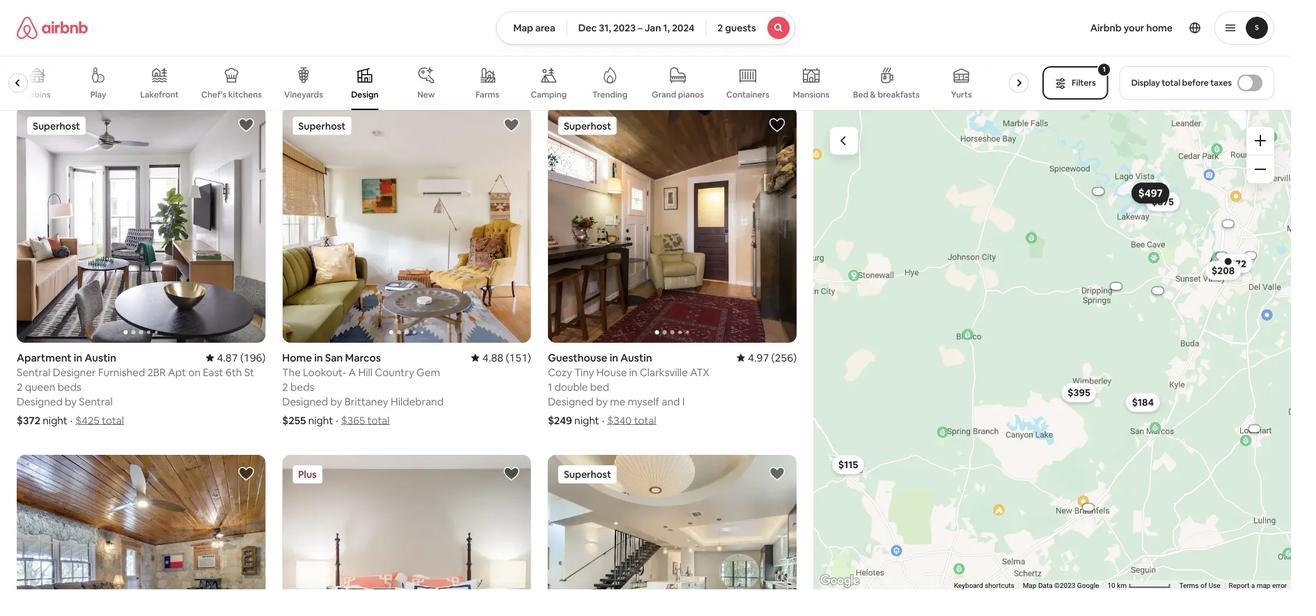 Task type: locate. For each thing, give the bounding box(es) containing it.
1 vertical spatial $372
[[17, 413, 40, 427]]

· left $2,672
[[608, 50, 610, 64]]

double
[[555, 380, 588, 394]]

google
[[1078, 581, 1100, 590]]

map down "(139)"
[[514, 22, 533, 34]]

2 horizontal spatial house
[[597, 365, 627, 379]]

$462 total button
[[342, 50, 391, 64]]

filters button
[[1043, 66, 1109, 100]]

profile element
[[812, 0, 1275, 56]]

1 horizontal spatial designed
[[282, 395, 328, 408]]

house right main
[[235, 17, 266, 30]]

$695 night
[[17, 65, 68, 78]]

display total before taxes
[[1132, 77, 1232, 88]]

1 horizontal spatial by
[[330, 395, 342, 408]]

map
[[514, 22, 533, 34], [1023, 581, 1037, 590]]

group
[[0, 56, 1043, 110], [17, 106, 266, 343], [282, 106, 531, 343], [548, 106, 797, 343], [17, 455, 266, 590], [282, 455, 531, 590], [548, 455, 797, 590]]

shortcuts
[[985, 581, 1015, 590]]

beds right king at top
[[47, 31, 71, 45]]

map for map area
[[514, 22, 533, 34]]

0 horizontal spatial austin
[[85, 351, 116, 364]]

home inside the home in dripping springs *new* reunion springs resort-2 homes on>2 acres 11 beds $1,691 night · $2,672 total
[[548, 2, 578, 16]]

*new*
[[548, 17, 580, 30]]

house down lockhart
[[49, 17, 79, 30]]

10
[[1108, 581, 1116, 590]]

monthly
[[102, 46, 141, 60]]

–
[[638, 22, 643, 34]]

1 austin from the left
[[85, 351, 116, 364]]

in for home in lockhart ellison house texas modern farmhouse -main house 3 king beds featured in texas monthly
[[49, 2, 57, 16]]

$365 total button
[[341, 413, 390, 427]]

by up $425
[[65, 395, 77, 408]]

by inside home in san marcos the lookout- a hill country gem 2 beds designed by brittaney hildebrand $255 night · $365 total
[[330, 395, 342, 408]]

dec
[[579, 22, 597, 34]]

austin inside apartment in austin sentral designer furnished 2br apt on east 6th st 2 queen beds designed by sentral $372 night · $425 total
[[85, 351, 116, 364]]

house
[[49, 17, 79, 30], [235, 17, 266, 30], [597, 365, 627, 379]]

add to wishlist: apartment in austin image
[[238, 117, 254, 133]]

3 by from the left
[[596, 395, 608, 408]]

total inside home in san marcos the lookout- a hill country gem 2 beds designed by brittaney hildebrand $255 night · $365 total
[[367, 413, 390, 427]]

kitchens
[[228, 89, 262, 100]]

your
[[1124, 22, 1145, 34]]

austin inside guesthouse in austin cozy tiny house in clarksville atx 1 double bed designed by me myself and i $249 night · $340 total
[[621, 351, 652, 364]]

3 designed from the left
[[548, 395, 594, 408]]

display total before taxes button
[[1120, 66, 1275, 100]]

4.95 out of 5 average rating,  139 reviews image
[[471, 2, 531, 16]]

map for map data ©2023 google
[[1023, 581, 1037, 590]]

in up dec
[[580, 2, 589, 16]]

10 km
[[1108, 581, 1129, 590]]

0 vertical spatial 1
[[1103, 65, 1106, 74]]

map area
[[514, 22, 556, 34]]

5.0
[[767, 2, 782, 16]]

2023
[[613, 22, 636, 34]]

by for designed by me myself and i
[[596, 395, 608, 408]]

the
[[282, 365, 301, 379]]

0 vertical spatial springs
[[636, 2, 673, 16]]

2 horizontal spatial designed
[[548, 395, 594, 408]]

0 horizontal spatial home
[[17, 2, 46, 16]]

cabins
[[23, 89, 50, 100]]

home up the at the left
[[282, 351, 312, 364]]

$184 $375
[[1132, 195, 1174, 409]]

home
[[17, 2, 46, 16], [548, 2, 578, 16], [282, 351, 312, 364]]

2
[[696, 17, 702, 30], [718, 22, 723, 34], [17, 380, 23, 394], [282, 380, 288, 394]]

in right featured
[[62, 46, 70, 60]]

airbnb your home
[[1091, 22, 1173, 34]]

$115
[[839, 458, 858, 471]]

in left lockhart
[[49, 2, 57, 16]]

2 down the at the left
[[282, 380, 288, 394]]

austin for house
[[621, 351, 652, 364]]

on>2
[[739, 17, 764, 30]]

designed down queen
[[17, 395, 63, 408]]

filters
[[1072, 77, 1096, 88]]

by inside guesthouse in austin cozy tiny house in clarksville atx 1 double bed designed by me myself and i $249 night · $340 total
[[596, 395, 608, 408]]

featured
[[17, 46, 60, 60]]

map data ©2023 google
[[1023, 581, 1100, 590]]

austin
[[85, 351, 116, 364], [621, 351, 652, 364]]

add to wishlist: home in austin image
[[503, 465, 520, 482]]

home
[[1147, 22, 1173, 34]]

$425 total button
[[75, 413, 124, 427]]

0 vertical spatial $372
[[1225, 257, 1247, 270]]

km
[[1117, 581, 1127, 590]]

containers
[[727, 89, 770, 100]]

in for home in san marcos the lookout- a hill country gem 2 beds designed by brittaney hildebrand $255 night · $365 total
[[314, 351, 323, 364]]

in right guesthouse
[[610, 351, 618, 364]]

marcos
[[345, 351, 381, 364]]

$280 night · $462 total
[[282, 50, 391, 64]]

total left before
[[1162, 77, 1181, 88]]

beds down the at the left
[[291, 380, 314, 394]]

designed up $255
[[282, 395, 328, 408]]

data
[[1039, 581, 1053, 590]]

group containing cabins
[[0, 56, 1043, 110]]

$280
[[282, 50, 307, 64]]

in inside home in san marcos the lookout- a hill country gem 2 beds designed by brittaney hildebrand $255 night · $365 total
[[314, 351, 323, 364]]

1 designed from the left
[[17, 395, 63, 408]]

total inside button
[[1162, 77, 1181, 88]]

night down dec
[[580, 50, 605, 64]]

home inside home in lockhart ellison house texas modern farmhouse -main house 3 king beds featured in texas monthly
[[17, 2, 46, 16]]

2 right "2024"
[[696, 17, 702, 30]]

texas down lockhart
[[82, 17, 109, 30]]

4.88 (151)
[[483, 351, 531, 364]]

none search field containing map area
[[496, 11, 795, 45]]

night right $255
[[308, 413, 333, 427]]

total down monthly
[[102, 65, 124, 78]]

0 horizontal spatial sentral
[[17, 365, 50, 379]]

country
[[375, 365, 414, 379]]

None search field
[[496, 11, 795, 45]]

· left $425
[[70, 413, 73, 427]]

in inside the home in dripping springs *new* reunion springs resort-2 homes on>2 acres 11 beds $1,691 night · $2,672 total
[[580, 2, 589, 16]]

in inside apartment in austin sentral designer furnished 2br apt on east 6th st 2 queen beds designed by sentral $372 night · $425 total
[[74, 351, 82, 364]]

error
[[1273, 581, 1287, 590]]

1 horizontal spatial sentral
[[79, 395, 113, 408]]

resort-
[[661, 17, 696, 30]]

0 horizontal spatial designed
[[17, 395, 63, 408]]

austin up furnished
[[85, 351, 116, 364]]

2 horizontal spatial by
[[596, 395, 608, 408]]

night
[[309, 50, 334, 64], [580, 50, 605, 64], [43, 65, 68, 78], [43, 413, 67, 427], [308, 413, 333, 427], [575, 413, 599, 427]]

designed inside home in san marcos the lookout- a hill country gem 2 beds designed by brittaney hildebrand $255 night · $365 total
[[282, 395, 328, 408]]

designed
[[17, 395, 63, 408], [282, 395, 328, 408], [548, 395, 594, 408]]

grand
[[652, 89, 677, 100]]

1 by from the left
[[65, 395, 77, 408]]

1 horizontal spatial home
[[282, 351, 312, 364]]

1 down cozy
[[548, 380, 552, 394]]

1,
[[663, 22, 670, 34]]

add to wishlist: guesthouse in austin image
[[769, 117, 786, 133]]

in for guesthouse in austin cozy tiny house in clarksville atx 1 double bed designed by me myself and i $249 night · $340 total
[[610, 351, 618, 364]]

2 by from the left
[[330, 395, 342, 408]]

display
[[1132, 77, 1160, 88]]

by up $365
[[330, 395, 342, 408]]

$2,099
[[1152, 289, 1164, 293]]

austin up clarksville
[[621, 351, 652, 364]]

in left san
[[314, 351, 323, 364]]

texas up the $976
[[73, 46, 100, 60]]

terms of use link
[[1180, 581, 1221, 590]]

· inside home in san marcos the lookout- a hill country gem 2 beds designed by brittaney hildebrand $255 night · $365 total
[[336, 413, 338, 427]]

home up ellison
[[17, 2, 46, 16]]

(5)
[[784, 2, 797, 16]]

beds inside home in san marcos the lookout- a hill country gem 2 beds designed by brittaney hildebrand $255 night · $365 total
[[291, 380, 314, 394]]

1 horizontal spatial austin
[[621, 351, 652, 364]]

beds down the *new*
[[559, 31, 583, 45]]

$372 inside apartment in austin sentral designer furnished 2br apt on east 6th st 2 queen beds designed by sentral $372 night · $425 total
[[17, 413, 40, 427]]

beds
[[47, 31, 71, 45], [559, 31, 583, 45], [58, 380, 81, 394], [291, 380, 314, 394]]

total right $2,672
[[647, 50, 670, 64]]

total right $425
[[102, 413, 124, 427]]

$375
[[1152, 195, 1174, 208]]

vineyards
[[284, 89, 323, 100]]

total inside the home in dripping springs *new* reunion springs resort-2 homes on>2 acres 11 beds $1,691 night · $2,672 total
[[647, 50, 670, 64]]

by down bed
[[596, 395, 608, 408]]

1 horizontal spatial map
[[1023, 581, 1037, 590]]

designed inside guesthouse in austin cozy tiny house in clarksville atx 1 double bed designed by me myself and i $249 night · $340 total
[[548, 395, 594, 408]]

in left clarksville
[[629, 365, 638, 379]]

house up bed
[[597, 365, 627, 379]]

a
[[1252, 581, 1255, 590]]

(151)
[[506, 351, 531, 364]]

terms
[[1180, 581, 1199, 590]]

sentral up $425 total button
[[79, 395, 113, 408]]

designed inside apartment in austin sentral designer furnished 2br apt on east 6th st 2 queen beds designed by sentral $372 night · $425 total
[[17, 395, 63, 408]]

· left $340
[[602, 413, 605, 427]]

chef's
[[201, 89, 227, 100]]

2 left guests
[[718, 22, 723, 34]]

by
[[65, 395, 77, 408], [330, 395, 342, 408], [596, 395, 608, 408]]

home inside home in san marcos the lookout- a hill country gem 2 beds designed by brittaney hildebrand $255 night · $365 total
[[282, 351, 312, 364]]

map left data
[[1023, 581, 1037, 590]]

night right "$249"
[[575, 413, 599, 427]]

· left $365
[[336, 413, 338, 427]]

$976 total button
[[76, 65, 124, 78]]

0 horizontal spatial $372
[[17, 413, 40, 427]]

total inside guesthouse in austin cozy tiny house in clarksville atx 1 double bed designed by me myself and i $249 night · $340 total
[[634, 413, 657, 427]]

night inside home in san marcos the lookout- a hill country gem 2 beds designed by brittaney hildebrand $255 night · $365 total
[[308, 413, 333, 427]]

beds inside apartment in austin sentral designer furnished 2br apt on east 6th st 2 queen beds designed by sentral $372 night · $425 total
[[58, 380, 81, 394]]

home up the *new*
[[548, 2, 578, 16]]

1 horizontal spatial $372
[[1225, 257, 1247, 270]]

0 horizontal spatial 1
[[548, 380, 552, 394]]

· inside apartment in austin sentral designer furnished 2br apt on east 6th st 2 queen beds designed by sentral $372 night · $425 total
[[70, 413, 73, 427]]

add to wishlist: villa in austin image
[[769, 465, 786, 482]]

0 vertical spatial sentral
[[17, 365, 50, 379]]

0 horizontal spatial map
[[514, 22, 533, 34]]

sentral up queen
[[17, 365, 50, 379]]

1 horizontal spatial 1
[[1103, 65, 1106, 74]]

total down brittaney
[[367, 413, 390, 427]]

add to wishlist: home in san marcos image
[[503, 117, 520, 133]]

· left $462
[[337, 50, 339, 64]]

1 vertical spatial 1
[[548, 380, 552, 394]]

5.0 out of 5 average rating,  5 reviews image
[[756, 2, 797, 16]]

designed down double
[[548, 395, 594, 408]]

dec 31, 2023 – jan 1, 2024
[[579, 22, 695, 34]]

$375 button
[[1146, 192, 1181, 211]]

$425
[[75, 413, 99, 427]]

beds down designer
[[58, 380, 81, 394]]

2 left queen
[[17, 380, 23, 394]]

0 vertical spatial map
[[514, 22, 533, 34]]

atx
[[690, 365, 710, 379]]

1 vertical spatial map
[[1023, 581, 1037, 590]]

on
[[188, 365, 201, 379]]

in up designer
[[74, 351, 82, 364]]

0 horizontal spatial house
[[49, 17, 79, 30]]

ellison
[[17, 17, 47, 30]]

2 austin from the left
[[621, 351, 652, 364]]

total down myself
[[634, 413, 657, 427]]

1 down airbnb
[[1103, 65, 1106, 74]]

2 designed from the left
[[282, 395, 328, 408]]

designer
[[53, 365, 96, 379]]

(256)
[[772, 351, 797, 364]]

0 horizontal spatial by
[[65, 395, 77, 408]]

home in san marcos the lookout- a hill country gem 2 beds designed by brittaney hildebrand $255 night · $365 total
[[282, 351, 444, 427]]

austin for furnished
[[85, 351, 116, 364]]

$2,672
[[613, 50, 645, 64]]

map inside button
[[514, 22, 533, 34]]

0 vertical spatial texas
[[82, 17, 109, 30]]

2 horizontal spatial home
[[548, 2, 578, 16]]

night left $425
[[43, 413, 67, 427]]

apt
[[168, 365, 186, 379]]

1 vertical spatial sentral
[[79, 395, 113, 408]]



Task type: vqa. For each thing, say whether or not it's contained in the screenshot.
Terms
yes



Task type: describe. For each thing, give the bounding box(es) containing it.
queen
[[25, 380, 55, 394]]

by for designed by brittaney hildebrand
[[330, 395, 342, 408]]

4.88 out of 5 average rating,  151 reviews image
[[471, 351, 531, 364]]

pianos
[[678, 89, 704, 100]]

$976
[[76, 65, 100, 78]]

$395
[[1068, 386, 1091, 399]]

$2,099 button
[[1144, 287, 1172, 294]]

report
[[1229, 581, 1250, 590]]

$249
[[548, 413, 572, 427]]

2 inside the home in dripping springs *new* reunion springs resort-2 homes on>2 acres 11 beds $1,691 night · $2,672 total
[[696, 17, 702, 30]]

· inside the home in dripping springs *new* reunion springs resort-2 homes on>2 acres 11 beds $1,691 night · $2,672 total
[[608, 50, 610, 64]]

total right $462
[[369, 50, 391, 64]]

2 inside home in san marcos the lookout- a hill country gem 2 beds designed by brittaney hildebrand $255 night · $365 total
[[282, 380, 288, 394]]

$115 button
[[832, 455, 865, 474]]

use
[[1209, 581, 1221, 590]]

main
[[210, 17, 233, 30]]

1 vertical spatial texas
[[73, 46, 100, 60]]

lakefront
[[140, 89, 179, 100]]

google map
showing 20 stays. region
[[811, 110, 1291, 590]]

bed & breakfasts
[[853, 89, 920, 100]]

guesthouse in austin cozy tiny house in clarksville atx 1 double bed designed by me myself and i $249 night · $340 total
[[548, 351, 710, 427]]

1 vertical spatial springs
[[623, 17, 659, 30]]

$395 button
[[1062, 383, 1097, 402]]

2 inside button
[[718, 22, 723, 34]]

guesthouse
[[548, 351, 608, 364]]

$365
[[341, 413, 365, 427]]

tiny
[[575, 365, 594, 379]]

by inside apartment in austin sentral designer furnished 2br apt on east 6th st 2 queen beds designed by sentral $372 night · $425 total
[[65, 395, 77, 408]]

dec 31, 2023 – jan 1, 2024 button
[[567, 11, 707, 45]]

$695
[[17, 65, 41, 78]]

clarksville
[[640, 365, 688, 379]]

1 inside guesthouse in austin cozy tiny house in clarksville atx 1 double bed designed by me myself and i $249 night · $340 total
[[548, 380, 552, 394]]

bed
[[590, 380, 609, 394]]

dripping
[[591, 2, 634, 16]]

me
[[610, 395, 626, 408]]

night down featured
[[43, 65, 68, 78]]

4.87 (196)
[[217, 351, 266, 364]]

5.0 (5)
[[767, 2, 797, 16]]

myself
[[628, 395, 660, 408]]

chef's kitchens
[[201, 89, 262, 100]]

modern
[[111, 17, 149, 30]]

· inside guesthouse in austin cozy tiny house in clarksville atx 1 double bed designed by me myself and i $249 night · $340 total
[[602, 413, 605, 427]]

home in lockhart ellison house texas modern farmhouse -main house 3 king beds featured in texas monthly
[[17, 2, 266, 60]]

$2,672 total button
[[613, 50, 670, 64]]

farmhouse
[[151, 17, 204, 30]]

acres
[[766, 17, 792, 30]]

google image
[[817, 572, 863, 590]]

breakfasts
[[878, 89, 920, 100]]

total inside apartment in austin sentral designer furnished 2br apt on east 6th st 2 queen beds designed by sentral $372 night · $425 total
[[102, 413, 124, 427]]

4.97 (256)
[[748, 351, 797, 364]]

&
[[870, 89, 876, 100]]

$1,691
[[548, 50, 578, 64]]

map area button
[[496, 11, 567, 45]]

(139)
[[506, 2, 531, 16]]

1 horizontal spatial house
[[235, 17, 266, 30]]

apartment in austin sentral designer furnished 2br apt on east 6th st 2 queen beds designed by sentral $372 night · $425 total
[[17, 351, 254, 427]]

trending
[[593, 89, 628, 100]]

2 inside apartment in austin sentral designer furnished 2br apt on east 6th st 2 queen beds designed by sentral $372 night · $425 total
[[17, 380, 23, 394]]

hill
[[358, 365, 373, 379]]

play
[[90, 89, 106, 100]]

(196)
[[240, 351, 266, 364]]

farms
[[476, 89, 499, 100]]

zoom in image
[[1255, 135, 1266, 146]]

san
[[325, 351, 343, 364]]

house inside guesthouse in austin cozy tiny house in clarksville atx 1 double bed designed by me myself and i $249 night · $340 total
[[597, 365, 627, 379]]

10 km button
[[1104, 580, 1175, 590]]

beds inside home in lockhart ellison house texas modern farmhouse -main house 3 king beds featured in texas monthly
[[47, 31, 71, 45]]

new
[[417, 89, 435, 100]]

report a map error
[[1229, 581, 1287, 590]]

zoom out image
[[1255, 164, 1266, 175]]

4.87 out of 5 average rating,  196 reviews image
[[206, 351, 266, 364]]

$462
[[342, 50, 366, 64]]

report a map error link
[[1229, 581, 1287, 590]]

guests
[[725, 22, 756, 34]]

4.97 out of 5 average rating,  256 reviews image
[[737, 351, 797, 364]]

apartment
[[17, 351, 72, 364]]

night inside apartment in austin sentral designer furnished 2br apt on east 6th st 2 queen beds designed by sentral $372 night · $425 total
[[43, 413, 67, 427]]

airbnb your home link
[[1082, 13, 1181, 42]]

a
[[349, 365, 356, 379]]

©2023
[[1055, 581, 1076, 590]]

home for *new* reunion springs resort-2 homes on>2 acres
[[548, 2, 578, 16]]

camping
[[531, 89, 567, 100]]

home in dripping springs *new* reunion springs resort-2 homes on>2 acres 11 beds $1,691 night · $2,672 total
[[548, 2, 792, 64]]

night inside the home in dripping springs *new* reunion springs resort-2 homes on>2 acres 11 beds $1,691 night · $2,672 total
[[580, 50, 605, 64]]

designed for designed by me myself and i
[[548, 395, 594, 408]]

2024
[[672, 22, 695, 34]]

4.95 (139)
[[483, 2, 531, 16]]

jan
[[645, 22, 661, 34]]

designed for designed by brittaney hildebrand
[[282, 395, 328, 408]]

taxes
[[1211, 77, 1232, 88]]

king
[[25, 31, 45, 45]]

$976 total
[[76, 65, 124, 78]]

home for ellison house texas modern farmhouse -main house
[[17, 2, 46, 16]]

11
[[548, 31, 557, 45]]

night inside guesthouse in austin cozy tiny house in clarksville atx 1 double bed designed by me myself and i $249 night · $340 total
[[575, 413, 599, 427]]

in for home in dripping springs *new* reunion springs resort-2 homes on>2 acres 11 beds $1,691 night · $2,672 total
[[580, 2, 589, 16]]

east
[[203, 365, 223, 379]]

furnished
[[98, 365, 145, 379]]

night right $280
[[309, 50, 334, 64]]

reunion
[[582, 17, 621, 30]]

keyboard shortcuts
[[954, 581, 1015, 590]]

golfing
[[1009, 89, 1038, 100]]

3
[[17, 31, 23, 45]]

add to wishlist: cabin in austin image
[[238, 465, 254, 482]]

$372 inside button
[[1225, 257, 1247, 270]]

airbnb
[[1091, 22, 1122, 34]]

$255
[[282, 413, 306, 427]]

yurts
[[951, 89, 972, 100]]

beds inside the home in dripping springs *new* reunion springs resort-2 homes on>2 acres 11 beds $1,691 night · $2,672 total
[[559, 31, 583, 45]]

lockhart
[[59, 2, 104, 16]]

in for apartment in austin sentral designer furnished 2br apt on east 6th st 2 queen beds designed by sentral $372 night · $425 total
[[74, 351, 82, 364]]

map
[[1257, 581, 1271, 590]]



